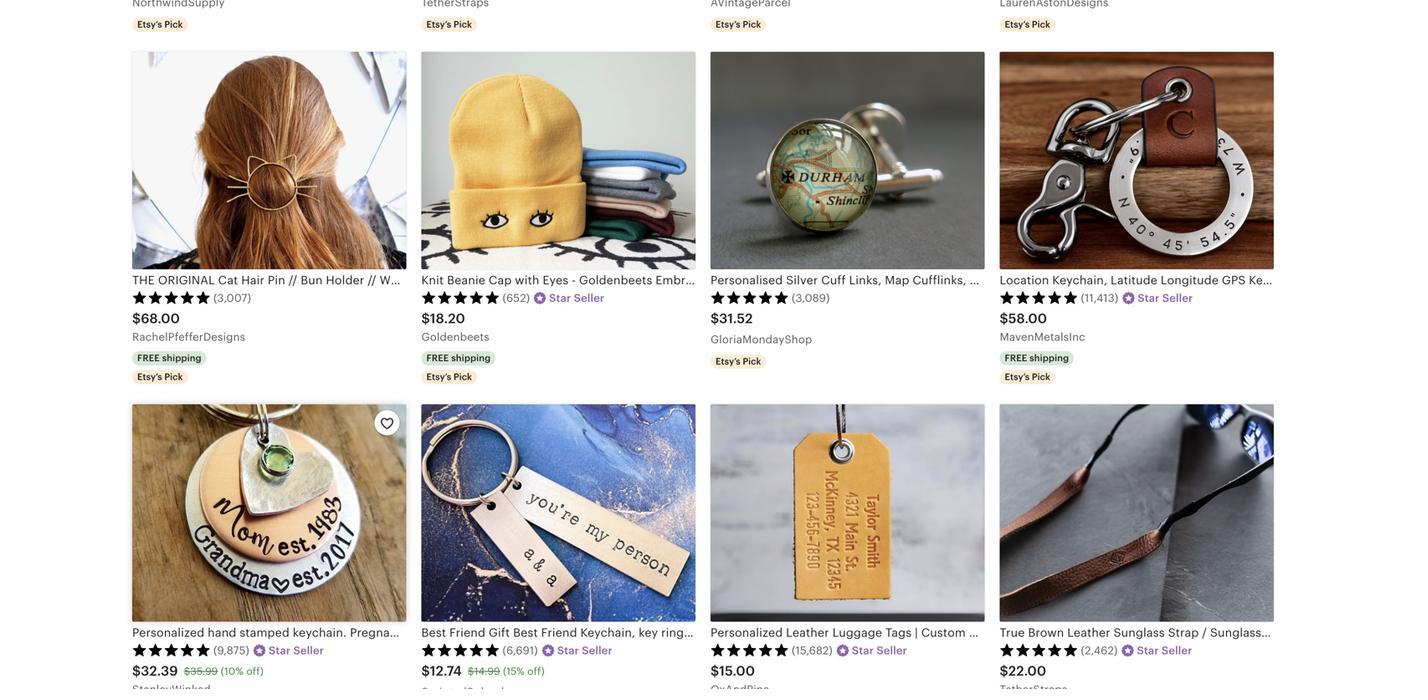 Task type: vqa. For each thing, say whether or not it's contained in the screenshot.
THE BEAR TRIBE
no



Task type: locate. For each thing, give the bounding box(es) containing it.
1 horizontal spatial hair
[[434, 274, 457, 287]]

//
[[289, 274, 298, 287], [368, 274, 377, 287]]

1 horizontal spatial shipping
[[451, 353, 491, 364]]

1 free shipping etsy's pick from the left
[[137, 353, 202, 383]]

free down goldenbeets
[[427, 353, 449, 364]]

shipping down rachelpfefferdesigns
[[162, 353, 202, 364]]

1 horizontal spatial //
[[368, 274, 377, 287]]

5 out of 5 stars image
[[132, 291, 211, 304], [422, 291, 500, 304], [711, 291, 790, 304], [1000, 291, 1079, 304], [132, 644, 211, 657], [422, 644, 500, 657], [711, 644, 790, 657], [1000, 644, 1079, 657]]

// right "pin" on the left of page
[[289, 274, 298, 287]]

star right (6,691)
[[557, 645, 579, 658]]

embroidered
[[656, 274, 730, 287]]

$
[[132, 312, 141, 327], [422, 312, 430, 327], [711, 312, 720, 327], [1000, 312, 1009, 327], [132, 664, 141, 679], [422, 664, 430, 679], [711, 664, 720, 679], [1000, 664, 1009, 679], [184, 667, 190, 678], [468, 667, 474, 678]]

$ for 58.00
[[1000, 312, 1009, 327]]

with
[[515, 274, 540, 287]]

shipping for 18.20
[[451, 353, 491, 364]]

14.99
[[474, 667, 500, 678]]

1 shipping from the left
[[162, 353, 202, 364]]

shipping down mavenmetalsinc
[[1030, 353, 1070, 364]]

5 out of 5 stars image down 'anniversary'
[[1000, 291, 1079, 304]]

hat
[[801, 274, 821, 287]]

5 out of 5 stars image up 32.39
[[132, 644, 211, 657]]

2 horizontal spatial shipping
[[1030, 353, 1070, 364]]

off) right (10%
[[246, 667, 264, 678]]

5 out of 5 stars image for 58.00
[[1000, 291, 1079, 304]]

free shipping etsy's pick for 68.00
[[137, 353, 202, 383]]

0 horizontal spatial shipping
[[162, 353, 202, 364]]

original
[[158, 274, 215, 287]]

22.00
[[1009, 664, 1047, 679]]

hair left slide at the top
[[434, 274, 457, 287]]

5 out of 5 stars image down original
[[132, 291, 211, 304]]

star down the jewelry
[[1138, 292, 1160, 305]]

etsy's
[[137, 19, 162, 30], [427, 19, 452, 30], [716, 19, 741, 30], [1005, 19, 1030, 30], [716, 357, 741, 367], [137, 372, 162, 383], [427, 372, 452, 383], [1005, 372, 1030, 383]]

$ inside $ 32.39 $ 35.99 (10% off)
[[184, 667, 190, 678]]

$ 15.00
[[711, 664, 755, 679]]

anniversary
[[1004, 274, 1071, 287]]

free shipping etsy's pick down rachelpfefferdesigns
[[137, 353, 202, 383]]

5 out of 5 stars image down beanie at top left
[[422, 291, 500, 304]]

jewelry
[[1118, 274, 1161, 287]]

star seller for 18.20
[[549, 292, 605, 305]]

free shipping etsy's pick down goldenbeets
[[427, 353, 491, 383]]

$ inside $ 58.00 mavenmetalsinc
[[1000, 312, 1009, 327]]

$ inside "$ 18.20 goldenbeets"
[[422, 312, 430, 327]]

1 hair from the left
[[241, 274, 265, 287]]

2 shipping from the left
[[451, 353, 491, 364]]

0 horizontal spatial //
[[289, 274, 298, 287]]

1 horizontal spatial off)
[[528, 667, 545, 678]]

star seller for 58.00
[[1138, 292, 1194, 305]]

5 out of 5 stars image up the 22.00
[[1000, 644, 1079, 657]]

free for 18.20
[[427, 353, 449, 364]]

0 horizontal spatial free shipping etsy's pick
[[137, 353, 202, 383]]

shipping down goldenbeets
[[451, 353, 491, 364]]

free shipping etsy's pick for 18.20
[[427, 353, 491, 383]]

rachelpfefferdesigns
[[132, 331, 245, 344]]

location keychain, latitude longitude gps keychain - personalized with your own location - husband gift, boyfriend gift, coworker gift image
[[1000, 52, 1274, 270]]

1 horizontal spatial free shipping etsy's pick
[[427, 353, 491, 383]]

seller right (6,691)
[[582, 645, 613, 658]]

star right (2,462)
[[1138, 645, 1159, 658]]

seller down the -
[[574, 292, 605, 305]]

one
[[824, 274, 848, 287]]

2 etsy's pick link from the left
[[422, 0, 696, 37]]

all
[[901, 274, 916, 287]]

personalised
[[711, 274, 783, 287]]

slide
[[461, 274, 489, 287]]

star seller down the jewelry
[[1138, 292, 1194, 305]]

2 horizontal spatial free shipping etsy's pick
[[1005, 353, 1070, 383]]

seller for 22.00
[[1162, 645, 1193, 658]]

$ inside $ 31.52 gloriamondayshop
[[711, 312, 720, 327]]

(11,413)
[[1081, 292, 1119, 305]]

cuff
[[822, 274, 846, 287]]

$ for 32.39
[[132, 664, 141, 679]]

star seller down the -
[[549, 292, 605, 305]]

5 out of 5 stars image up '15.00'
[[711, 644, 790, 657]]

2 hair from the left
[[434, 274, 457, 287]]

2 free shipping etsy's pick from the left
[[427, 353, 491, 383]]

seller right (2,462)
[[1162, 645, 1193, 658]]

links,
[[849, 274, 882, 287]]

pick
[[164, 19, 183, 30], [454, 19, 472, 30], [743, 19, 762, 30], [1032, 19, 1051, 30], [743, 357, 762, 367], [164, 372, 183, 383], [454, 372, 472, 383], [1032, 372, 1051, 383]]

0 horizontal spatial free
[[137, 353, 160, 364]]

$ for 15.00
[[711, 664, 720, 679]]

shipping for 58.00
[[1030, 353, 1070, 364]]

mavenmetalsinc
[[1000, 331, 1086, 344]]

personalised silver cuff links, map cufflinks, mens anniversary unique jewelry image
[[711, 52, 985, 270]]

star down eyes
[[549, 292, 571, 305]]

(3,089)
[[792, 292, 830, 305]]

personalised silver cuff links, map cufflinks, mens anniversary unique jewelry
[[711, 274, 1161, 287]]

off) right (15%
[[528, 667, 545, 678]]

star right (9,875)
[[269, 645, 291, 658]]

free down mavenmetalsinc
[[1005, 353, 1028, 364]]

cap
[[489, 274, 512, 287]]

seller right (15,682)
[[877, 645, 908, 658]]

pin
[[268, 274, 285, 287]]

35.99
[[190, 667, 218, 678]]

off) inside $ 32.39 $ 35.99 (10% off)
[[246, 667, 264, 678]]

the original cat hair pin // bun holder // whiskers hair slide image
[[132, 52, 407, 270]]

mens
[[970, 274, 1001, 287]]

5 out of 5 stars image down warm
[[711, 291, 790, 304]]

off) inside $ 12.74 $ 14.99 (15% off)
[[528, 667, 545, 678]]

seller right (11,413) at top right
[[1163, 292, 1194, 305]]

(3,007)
[[214, 292, 251, 305]]

star seller right (15,682)
[[852, 645, 908, 658]]

map
[[885, 274, 910, 287]]

knit beanie cap with eyes - goldenbeets embroidered warm cozy hat one size fits all
[[422, 274, 916, 287]]

fits
[[878, 274, 898, 287]]

star seller right (2,462)
[[1138, 645, 1193, 658]]

12.74
[[430, 664, 462, 679]]

0 horizontal spatial off)
[[246, 667, 264, 678]]

shipping
[[162, 353, 202, 364], [451, 353, 491, 364], [1030, 353, 1070, 364]]

goldenbeets
[[422, 331, 490, 344]]

personalized hand stamped keychain. pregnancy announcement. new grandma gift. first mothers day gift. new grandmother. mothers day necklace image
[[132, 405, 407, 622]]

// right holder
[[368, 274, 377, 287]]

free for 68.00
[[137, 353, 160, 364]]

1 free from the left
[[137, 353, 160, 364]]

hair left "pin" on the left of page
[[241, 274, 265, 287]]

3 free from the left
[[1005, 353, 1028, 364]]

seller right (9,875)
[[293, 645, 324, 658]]

star
[[549, 292, 571, 305], [1138, 292, 1160, 305], [269, 645, 291, 658], [557, 645, 579, 658], [852, 645, 874, 658], [1138, 645, 1159, 658]]

1 horizontal spatial free
[[427, 353, 449, 364]]

(6,691)
[[503, 645, 538, 658]]

$ for 12.74
[[422, 664, 430, 679]]

star seller
[[549, 292, 605, 305], [1138, 292, 1194, 305], [269, 645, 324, 658], [557, 645, 613, 658], [852, 645, 908, 658], [1138, 645, 1193, 658]]

star seller right (6,691)
[[557, 645, 613, 658]]

$ 68.00 rachelpfefferdesigns
[[132, 312, 245, 344]]

2 free from the left
[[427, 353, 449, 364]]

free
[[137, 353, 160, 364], [427, 353, 449, 364], [1005, 353, 1028, 364]]

free shipping etsy's pick down mavenmetalsinc
[[1005, 353, 1070, 383]]

unique
[[1074, 274, 1115, 287]]

free down 68.00
[[137, 353, 160, 364]]

seller
[[574, 292, 605, 305], [1163, 292, 1194, 305], [293, 645, 324, 658], [582, 645, 613, 658], [877, 645, 908, 658], [1162, 645, 1193, 658]]

$ for 22.00
[[1000, 664, 1009, 679]]

-
[[572, 274, 576, 287]]

2 horizontal spatial free
[[1005, 353, 1028, 364]]

1 etsy's pick link from the left
[[132, 0, 407, 37]]

(2,462)
[[1081, 645, 1118, 658]]

star for 22.00
[[1138, 645, 1159, 658]]

0 horizontal spatial hair
[[241, 274, 265, 287]]

hair
[[241, 274, 265, 287], [434, 274, 457, 287]]

warm
[[733, 274, 766, 287]]

off) for 32.39
[[246, 667, 264, 678]]

etsy's pick link
[[132, 0, 407, 37], [422, 0, 696, 37], [711, 0, 985, 37], [1000, 0, 1274, 37]]

1 off) from the left
[[246, 667, 264, 678]]

star right (15,682)
[[852, 645, 874, 658]]

$ inside $ 68.00 rachelpfefferdesigns
[[132, 312, 141, 327]]

free shipping etsy's pick for 58.00
[[1005, 353, 1070, 383]]

free shipping etsy's pick
[[137, 353, 202, 383], [427, 353, 491, 383], [1005, 353, 1070, 383]]

star seller for 15.00
[[852, 645, 908, 658]]

etsy's pick
[[137, 19, 183, 30], [427, 19, 472, 30], [716, 19, 762, 30], [1005, 19, 1051, 30], [716, 357, 762, 367]]

$ 22.00
[[1000, 664, 1047, 679]]

off)
[[246, 667, 264, 678], [528, 667, 545, 678]]

5 out of 5 stars image for 68.00
[[132, 291, 211, 304]]

3 shipping from the left
[[1030, 353, 1070, 364]]

(15%
[[503, 667, 525, 678]]

(15,682)
[[792, 645, 833, 658]]

5 out of 5 stars image for 18.20
[[422, 291, 500, 304]]

5 out of 5 stars image for 22.00
[[1000, 644, 1079, 657]]

3 free shipping etsy's pick from the left
[[1005, 353, 1070, 383]]

2 off) from the left
[[528, 667, 545, 678]]

$ inside $ 12.74 $ 14.99 (15% off)
[[468, 667, 474, 678]]



Task type: describe. For each thing, give the bounding box(es) containing it.
5 out of 5 stars image for 31.52
[[711, 291, 790, 304]]

best friend gift best friend keychain, key ring gift personalized gift for her you're my person youre my person greys anatomy image
[[422, 405, 696, 622]]

68.00
[[141, 312, 180, 327]]

the original cat hair pin // bun holder // whiskers hair slide
[[132, 274, 489, 287]]

$ for 68.00
[[132, 312, 141, 327]]

1 // from the left
[[289, 274, 298, 287]]

seller for 18.20
[[574, 292, 605, 305]]

star seller for 22.00
[[1138, 645, 1193, 658]]

2 // from the left
[[368, 274, 377, 287]]

knit beanie cap with eyes - goldenbeets embroidered warm cozy hat one size fits all image
[[422, 52, 696, 270]]

whiskers
[[380, 274, 431, 287]]

cat
[[218, 274, 238, 287]]

star for 58.00
[[1138, 292, 1160, 305]]

seller for 15.00
[[877, 645, 908, 658]]

true brown leather sunglass strap / sunglass retainer / eyewear retainers / full grain leather / monogrammed image
[[1000, 405, 1274, 622]]

holder
[[326, 274, 365, 287]]

off) for 12.74
[[528, 667, 545, 678]]

31.52
[[720, 312, 753, 327]]

gloriamondayshop
[[711, 334, 813, 346]]

cufflinks,
[[913, 274, 967, 287]]

size
[[851, 274, 875, 287]]

$ 12.74 $ 14.99 (15% off)
[[422, 664, 545, 679]]

(10%
[[221, 667, 244, 678]]

5 out of 5 stars image up 12.74
[[422, 644, 500, 657]]

goldenbeets
[[579, 274, 653, 287]]

$ 58.00 mavenmetalsinc
[[1000, 312, 1086, 344]]

$ for 31.52
[[711, 312, 720, 327]]

5 out of 5 stars image for 15.00
[[711, 644, 790, 657]]

seller for 58.00
[[1163, 292, 1194, 305]]

cozy
[[769, 274, 798, 287]]

18.20
[[430, 312, 465, 327]]

(652)
[[503, 292, 530, 305]]

$ 31.52 gloriamondayshop
[[711, 312, 813, 346]]

star seller right (9,875)
[[269, 645, 324, 658]]

15.00
[[720, 664, 755, 679]]

(9,875)
[[214, 645, 250, 658]]

58.00
[[1009, 312, 1048, 327]]

shipping for 68.00
[[162, 353, 202, 364]]

eyes
[[543, 274, 569, 287]]

bun
[[301, 274, 323, 287]]

star for 15.00
[[852, 645, 874, 658]]

4 etsy's pick link from the left
[[1000, 0, 1274, 37]]

beanie
[[447, 274, 486, 287]]

silver
[[786, 274, 818, 287]]

star for 18.20
[[549, 292, 571, 305]]

3 etsy's pick link from the left
[[711, 0, 985, 37]]

knit
[[422, 274, 444, 287]]

$ 32.39 $ 35.99 (10% off)
[[132, 664, 264, 679]]

the
[[132, 274, 155, 287]]

personalized leather luggage tags | custom bag tag | business travel gift | initials, name, address, phone |  christmas gift image
[[711, 405, 985, 622]]

$ for 18.20
[[422, 312, 430, 327]]

$ 18.20 goldenbeets
[[422, 312, 490, 344]]

free for 58.00
[[1005, 353, 1028, 364]]

32.39
[[141, 664, 178, 679]]



